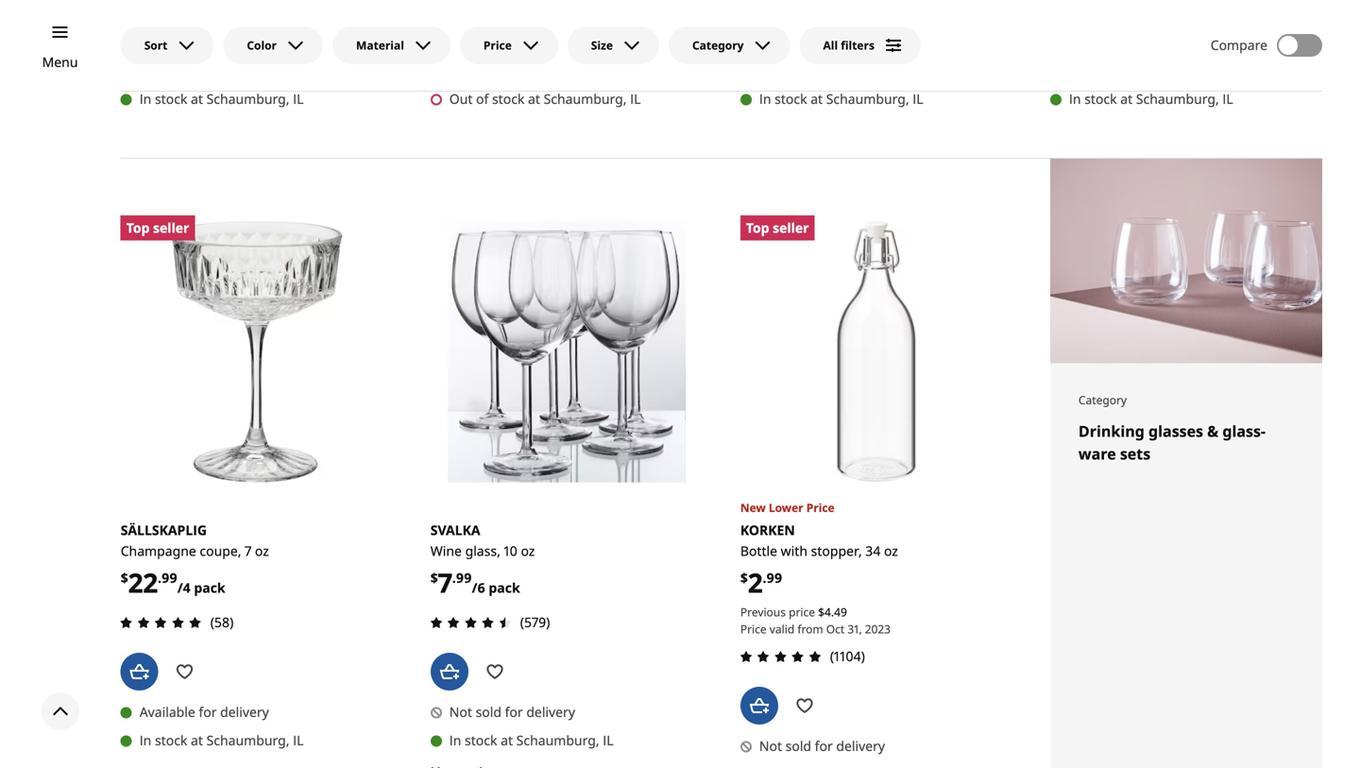 Task type: describe. For each thing, give the bounding box(es) containing it.
1 horizontal spatial not
[[759, 737, 782, 755]]

previous
[[741, 604, 786, 620]]

wine
[[431, 542, 462, 560]]

previous price $ 4 . 49 price valid from oct 31, 2023
[[741, 604, 891, 637]]

of
[[476, 90, 489, 108]]

for down (1104)
[[815, 737, 833, 755]]

top for 2
[[746, 219, 769, 237]]

. inside the sällskaplig champagne coupe, 7 oz $ 22 . 99 /4 pack
[[158, 569, 162, 587]]

$ inside new lower price korken bottle with stopper, 34 oz $ 2 . 99
[[741, 569, 748, 587]]

delivery down the (58) on the left bottom of page
[[220, 703, 269, 721]]

delivery down color
[[220, 62, 269, 80]]

stopper,
[[811, 542, 862, 560]]

available for delivery down the (58) on the left bottom of page
[[140, 703, 269, 721]]

filters
[[841, 37, 875, 53]]

new
[[741, 500, 766, 515]]

for down all
[[819, 62, 837, 80]]

drinking
[[1079, 421, 1145, 441]]

99 for 7
[[456, 569, 472, 587]]

(579)
[[520, 613, 550, 631]]

category button
[[669, 26, 790, 64]]

sällskaplig champagne coupe, 7 oz $ 22 . 99 /4 pack
[[121, 521, 269, 600]]

material button
[[333, 26, 451, 64]]

available for delivery down all
[[759, 62, 889, 80]]

31,
[[848, 621, 862, 637]]

$ inside svalka wine glass, 10 oz $ 7 . 99 /6 pack
[[431, 569, 438, 587]]

(58)
[[210, 613, 234, 631]]

oz inside new lower price korken bottle with stopper, 34 oz $ 2 . 99
[[884, 542, 898, 560]]

glass,
[[465, 542, 501, 560]]

top seller for 2
[[746, 219, 809, 237]]

/6
[[472, 578, 485, 596]]

available for delivery down sort
[[140, 62, 269, 80]]

available for delivery up out of stock at schaumburg, il
[[449, 62, 579, 80]]

1 horizontal spatial not sold for delivery
[[759, 737, 885, 755]]

top for 22
[[126, 219, 150, 237]]

ware
[[1079, 421, 1266, 464]]

delivery down filters
[[840, 62, 889, 80]]

$ inside previous price $ 4 . 49 price valid from oct 31, 2023
[[818, 604, 825, 620]]

top seller for 22
[[126, 219, 189, 237]]

99 inside new lower price korken bottle with stopper, 34 oz $ 2 . 99
[[767, 569, 783, 587]]

review: 4.7 out of 5 stars. total reviews: 579 image
[[425, 611, 517, 634]]

/4
[[177, 578, 191, 596]]

all filters button
[[800, 26, 921, 64]]

lower
[[769, 500, 804, 515]]

out of stock at schaumburg, il
[[449, 90, 641, 108]]

material
[[356, 37, 404, 53]]

for up out of stock at schaumburg, il
[[509, 62, 527, 80]]

price
[[789, 604, 815, 620]]

champagne
[[121, 542, 196, 560]]

0 horizontal spatial not sold for delivery
[[449, 703, 575, 721]]

for down the (58) on the left bottom of page
[[199, 703, 217, 721]]

1 vertical spatial sold
[[786, 737, 812, 755]]

2
[[748, 564, 763, 600]]

(1104)
[[830, 647, 865, 665]]

with
[[781, 542, 808, 560]]

for left 'color' popup button
[[199, 62, 217, 80]]

sort button
[[121, 26, 214, 64]]

glasses
[[1149, 421, 1204, 441]]

. inside svalka wine glass, 10 oz $ 7 . 99 /6 pack
[[452, 569, 456, 587]]

7 inside svalka wine glass, 10 oz $ 7 . 99 /6 pack
[[438, 564, 452, 600]]

menu button
[[42, 52, 78, 73]]

$ inside the sällskaplig champagne coupe, 7 oz $ 22 . 99 /4 pack
[[121, 569, 128, 587]]

2023
[[865, 621, 891, 637]]

oct
[[826, 621, 845, 637]]



Task type: vqa. For each thing, say whether or not it's contained in the screenshot.
the topmost Privacy
no



Task type: locate. For each thing, give the bounding box(es) containing it.
0 horizontal spatial 99
[[162, 569, 177, 587]]

pack right /6
[[489, 578, 520, 596]]

7 right coupe, on the bottom left of the page
[[245, 542, 252, 560]]

price right lower
[[807, 500, 835, 515]]

34
[[866, 542, 881, 560]]

7 inside the sällskaplig champagne coupe, 7 oz $ 22 . 99 /4 pack
[[245, 542, 252, 560]]

0 horizontal spatial top seller
[[126, 219, 189, 237]]

coupe,
[[200, 542, 241, 560]]

price inside new lower price korken bottle with stopper, 34 oz $ 2 . 99
[[807, 500, 835, 515]]

&
[[1207, 421, 1219, 441]]

price inside popup button
[[484, 37, 512, 53]]

99 right 22
[[162, 569, 177, 587]]

1 99 from the left
[[162, 569, 177, 587]]

2 seller from the left
[[773, 219, 809, 237]]

1 horizontal spatial price
[[741, 621, 767, 637]]

available for delivery
[[140, 62, 269, 80], [449, 62, 579, 80], [759, 62, 889, 80], [140, 703, 269, 721]]

2 pack from the left
[[489, 578, 520, 596]]

1 horizontal spatial pack
[[489, 578, 520, 596]]

99 for 22
[[162, 569, 177, 587]]

pack inside the sällskaplig champagne coupe, 7 oz $ 22 . 99 /4 pack
[[194, 578, 225, 596]]

pack right '/4'
[[194, 578, 225, 596]]

for
[[199, 62, 217, 80], [509, 62, 527, 80], [819, 62, 837, 80], [199, 703, 217, 721], [505, 703, 523, 721], [815, 737, 833, 755]]

pack for 7
[[489, 578, 520, 596]]

from
[[798, 621, 823, 637]]

1 horizontal spatial seller
[[773, 219, 809, 237]]

$ down bottle
[[741, 569, 748, 587]]

price up of
[[484, 37, 512, 53]]

review: 4.8 out of 5 stars. total reviews: 1104 image
[[735, 645, 826, 668]]

sold down review: 4.8 out of 5 stars. total reviews: 1104 image
[[786, 737, 812, 755]]

. left '/4'
[[158, 569, 162, 587]]

price
[[484, 37, 512, 53], [807, 500, 835, 515], [741, 621, 767, 637]]

2 top seller from the left
[[746, 219, 809, 237]]

1 seller from the left
[[153, 219, 189, 237]]

oz inside the sällskaplig champagne coupe, 7 oz $ 22 . 99 /4 pack
[[255, 542, 269, 560]]

. up oct
[[831, 604, 834, 620]]

0 horizontal spatial not
[[449, 703, 472, 721]]

2 99 from the left
[[456, 569, 472, 587]]

.
[[158, 569, 162, 587], [452, 569, 456, 587], [763, 569, 767, 587], [831, 604, 834, 620]]

1 horizontal spatial top
[[746, 219, 769, 237]]

top seller
[[126, 219, 189, 237], [746, 219, 809, 237]]

oz right "10" on the bottom of the page
[[521, 542, 535, 560]]

99 inside the sällskaplig champagne coupe, 7 oz $ 22 . 99 /4 pack
[[162, 569, 177, 587]]

2 oz from the left
[[521, 542, 535, 560]]

not sold for delivery
[[449, 703, 575, 721], [759, 737, 885, 755]]

menu
[[42, 53, 78, 71]]

not sold for delivery down (579)
[[449, 703, 575, 721]]

99 down the wine
[[456, 569, 472, 587]]

22
[[128, 564, 158, 600]]

0 vertical spatial category
[[692, 37, 744, 53]]

not down review: 4.8 out of 5 stars. total reviews: 1104 image
[[759, 737, 782, 755]]

review: 4.9 out of 5 stars. total reviews: 58 image
[[115, 611, 207, 634]]

not sold for delivery down (1104)
[[759, 737, 885, 755]]

. inside new lower price korken bottle with stopper, 34 oz $ 2 . 99
[[763, 569, 767, 587]]

2 horizontal spatial oz
[[884, 542, 898, 560]]

$
[[121, 569, 128, 587], [431, 569, 438, 587], [741, 569, 748, 587], [818, 604, 825, 620]]

0 vertical spatial not sold for delivery
[[449, 703, 575, 721]]

bottle
[[741, 542, 778, 560]]

1 horizontal spatial 7
[[438, 564, 452, 600]]

not
[[449, 703, 472, 721], [759, 737, 782, 755]]

for down (579)
[[505, 703, 523, 721]]

in
[[140, 90, 151, 108], [759, 90, 771, 108], [1069, 90, 1081, 108], [140, 731, 151, 749], [449, 731, 461, 749]]

1 vertical spatial price
[[807, 500, 835, 515]]

glass
[[1223, 421, 1266, 441]]

1 vertical spatial not
[[759, 737, 782, 755]]

$ down champagne on the left bottom
[[121, 569, 128, 587]]

0 vertical spatial sold
[[476, 703, 502, 721]]

1 oz from the left
[[255, 542, 269, 560]]

sets
[[1120, 443, 1151, 464]]

price inside previous price $ 4 . 49 price valid from oct 31, 2023
[[741, 621, 767, 637]]

not down review: 4.7 out of 5 stars. total reviews: 579 image
[[449, 703, 472, 721]]

49
[[834, 604, 847, 620]]

2 vertical spatial price
[[741, 621, 767, 637]]

drinking glasses & glass ware sets
[[1079, 421, 1266, 464]]

4
[[825, 604, 831, 620]]

. left /6
[[452, 569, 456, 587]]

stock
[[155, 90, 187, 108], [492, 90, 525, 108], [775, 90, 807, 108], [1085, 90, 1117, 108], [155, 731, 187, 749], [465, 731, 497, 749]]

3 oz from the left
[[884, 542, 898, 560]]

delivery down (579)
[[527, 703, 575, 721]]

3 99 from the left
[[767, 569, 783, 587]]

il
[[293, 90, 304, 108], [630, 90, 641, 108], [913, 90, 924, 108], [1223, 90, 1234, 108], [293, 731, 304, 749], [603, 731, 614, 749]]

oz right coupe, on the bottom left of the page
[[255, 542, 269, 560]]

pack
[[194, 578, 225, 596], [489, 578, 520, 596]]

0 horizontal spatial pack
[[194, 578, 225, 596]]

all filters
[[823, 37, 875, 53]]

oz
[[255, 542, 269, 560], [521, 542, 535, 560], [884, 542, 898, 560]]

oz right 34
[[884, 542, 898, 560]]

0 horizontal spatial sold
[[476, 703, 502, 721]]

2 horizontal spatial 99
[[767, 569, 783, 587]]

korken
[[741, 521, 795, 539]]

svalka
[[431, 521, 480, 539]]

$ down the wine
[[431, 569, 438, 587]]

1 top seller from the left
[[126, 219, 189, 237]]

color button
[[223, 26, 323, 64]]

oz for 7
[[521, 542, 535, 560]]

compare
[[1211, 36, 1268, 54]]

delivery
[[220, 62, 269, 80], [530, 62, 579, 80], [840, 62, 889, 80], [220, 703, 269, 721], [527, 703, 575, 721], [836, 737, 885, 755]]

99 right 2
[[767, 569, 783, 587]]

0 horizontal spatial oz
[[255, 542, 269, 560]]

0 vertical spatial not
[[449, 703, 472, 721]]

schaumburg,
[[206, 90, 290, 108], [544, 90, 627, 108], [826, 90, 909, 108], [1136, 90, 1219, 108], [206, 731, 290, 749], [516, 731, 600, 749]]

top
[[126, 219, 150, 237], [746, 219, 769, 237]]

99 inside svalka wine glass, 10 oz $ 7 . 99 /6 pack
[[456, 569, 472, 587]]

sold
[[476, 703, 502, 721], [786, 737, 812, 755]]

all
[[823, 37, 838, 53]]

color
[[247, 37, 277, 53]]

. down bottle
[[763, 569, 767, 587]]

available
[[140, 62, 195, 80], [449, 62, 505, 80], [759, 62, 815, 80], [140, 703, 195, 721]]

out
[[449, 90, 473, 108]]

new lower price korken bottle with stopper, 34 oz $ 2 . 99
[[741, 500, 898, 600]]

0 horizontal spatial seller
[[153, 219, 189, 237]]

. inside previous price $ 4 . 49 price valid from oct 31, 2023
[[831, 604, 834, 620]]

0 vertical spatial 7
[[245, 542, 252, 560]]

7
[[245, 542, 252, 560], [438, 564, 452, 600]]

1 horizontal spatial sold
[[786, 737, 812, 755]]

0 horizontal spatial price
[[484, 37, 512, 53]]

seller
[[153, 219, 189, 237], [773, 219, 809, 237]]

size
[[591, 37, 613, 53]]

1 vertical spatial not sold for delivery
[[759, 737, 885, 755]]

sort
[[144, 37, 168, 53]]

0 horizontal spatial category
[[692, 37, 744, 53]]

pack inside svalka wine glass, 10 oz $ 7 . 99 /6 pack
[[489, 578, 520, 596]]

99
[[162, 569, 177, 587], [456, 569, 472, 587], [767, 569, 783, 587]]

1 top from the left
[[126, 219, 150, 237]]

price down 'previous'
[[741, 621, 767, 637]]

oz inside svalka wine glass, 10 oz $ 7 . 99 /6 pack
[[521, 542, 535, 560]]

0 horizontal spatial top
[[126, 219, 150, 237]]

0 vertical spatial price
[[484, 37, 512, 53]]

1 vertical spatial category
[[1079, 392, 1127, 407]]

1 horizontal spatial category
[[1079, 392, 1127, 407]]

svalka wine glass, 10 oz $ 7 . 99 /6 pack
[[431, 521, 535, 600]]

valid
[[770, 621, 795, 637]]

sällskaplig
[[121, 521, 207, 539]]

1 horizontal spatial oz
[[521, 542, 535, 560]]

seller for 2
[[773, 219, 809, 237]]

in stock at schaumburg, il
[[140, 90, 304, 108], [759, 90, 924, 108], [1069, 90, 1234, 108], [140, 731, 304, 749], [449, 731, 614, 749]]

pack for 22
[[194, 578, 225, 596]]

category inside popup button
[[692, 37, 744, 53]]

sold down review: 4.7 out of 5 stars. total reviews: 579 image
[[476, 703, 502, 721]]

at
[[191, 90, 203, 108], [528, 90, 540, 108], [811, 90, 823, 108], [1121, 90, 1133, 108], [191, 731, 203, 749], [501, 731, 513, 749]]

$ left 49
[[818, 604, 825, 620]]

1 horizontal spatial 99
[[456, 569, 472, 587]]

delivery down (1104)
[[836, 737, 885, 755]]

category
[[692, 37, 744, 53], [1079, 392, 1127, 407]]

1 pack from the left
[[194, 578, 225, 596]]

price button
[[460, 26, 558, 64]]

size button
[[568, 26, 659, 64]]

0 horizontal spatial 7
[[245, 542, 252, 560]]

seller for 22
[[153, 219, 189, 237]]

1 horizontal spatial top seller
[[746, 219, 809, 237]]

2 horizontal spatial price
[[807, 500, 835, 515]]

10
[[504, 542, 518, 560]]

7 down the wine
[[438, 564, 452, 600]]

delivery up out of stock at schaumburg, il
[[530, 62, 579, 80]]

oz for 22
[[255, 542, 269, 560]]

1 vertical spatial 7
[[438, 564, 452, 600]]

2 top from the left
[[746, 219, 769, 237]]



